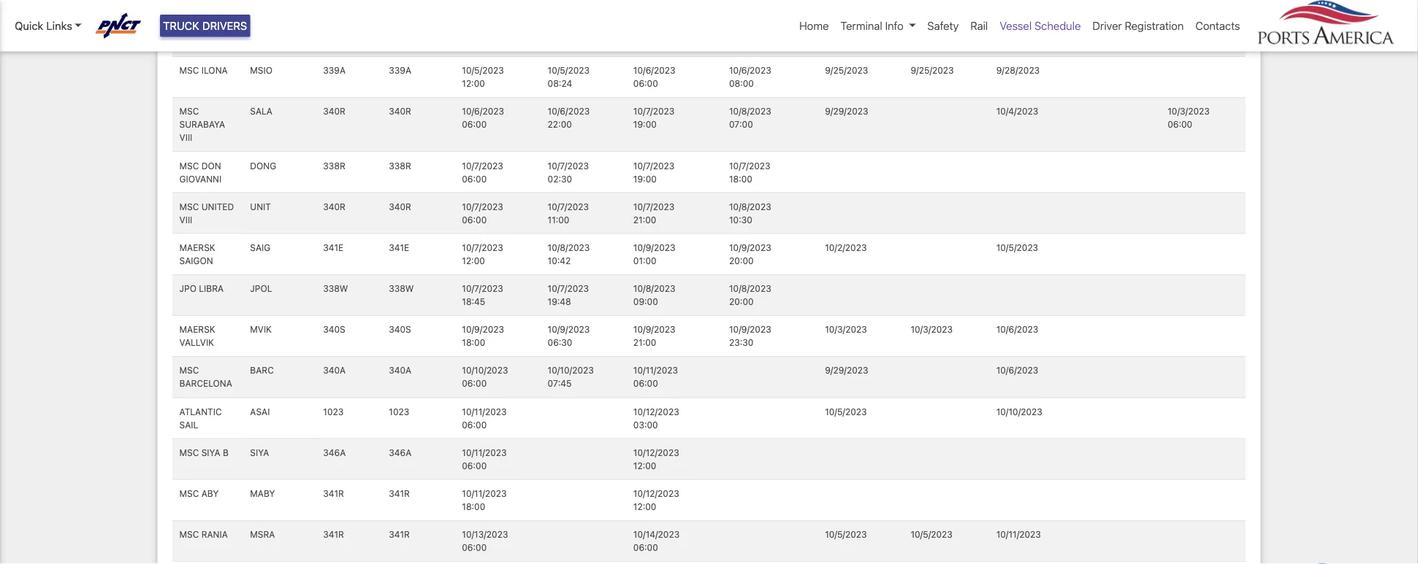 Task type: vqa. For each thing, say whether or not it's contained in the screenshot.
be corresponding to on
no



Task type: describe. For each thing, give the bounding box(es) containing it.
10/9/2023 01:00
[[633, 243, 675, 266]]

10/7/2023 11:00
[[547, 202, 589, 225]]

10/9/2023 for 20:00
[[729, 243, 771, 253]]

23:30
[[729, 338, 753, 348]]

10/7/2023 19:00 for 10/7/2023
[[633, 161, 674, 184]]

10/12/2023 12:00 for 10/11/2023 06:00
[[633, 448, 679, 471]]

2 siya from the left
[[250, 448, 269, 458]]

18:00 for 10/7/2023 18:00
[[729, 174, 752, 184]]

1 341e from the left
[[323, 243, 343, 253]]

12:00 inside 10/7/2023 12:00
[[462, 256, 485, 266]]

10/10/2023 for 06:00
[[462, 366, 508, 376]]

msc for msc don giovanni
[[179, 161, 199, 171]]

mvik
[[250, 325, 271, 335]]

10/8/2023 20:00
[[729, 284, 771, 307]]

terminal
[[841, 19, 882, 32]]

09:00
[[633, 297, 658, 307]]

10/11/2023 06:00 for 10/12/2023 03:00
[[462, 407, 506, 430]]

10/6/2023 08:00
[[729, 65, 771, 89]]

msra
[[250, 530, 275, 540]]

truck drivers link
[[160, 15, 250, 37]]

quick links link
[[15, 18, 82, 34]]

libra
[[199, 284, 223, 294]]

sala
[[250, 106, 272, 117]]

msc aby
[[179, 489, 218, 499]]

drivers
[[202, 19, 247, 32]]

10/9/2023 for 01:00
[[633, 243, 675, 253]]

06:00 inside 10/3/2023 06:00
[[1167, 120, 1192, 130]]

0 vertical spatial 9/28/2023
[[825, 24, 868, 35]]

1 338r from the left
[[323, 161, 345, 171]]

10/5/2023 12:00
[[462, 65, 504, 89]]

10/9/2023 for 18:00
[[462, 325, 504, 335]]

maersk for saigon
[[179, 243, 215, 253]]

saigon
[[179, 256, 213, 266]]

msc for msc barcelona
[[179, 366, 199, 376]]

10/8/2023 07:00
[[729, 106, 771, 130]]

10/9/2023 06:30
[[547, 325, 589, 348]]

10/12/2023 03:00
[[633, 407, 679, 430]]

rail
[[971, 19, 988, 32]]

10/7/2023 18:45
[[462, 284, 503, 307]]

10/10/2023 06:00
[[462, 366, 508, 389]]

vessel
[[1000, 19, 1032, 32]]

barc
[[250, 366, 273, 376]]

10:42
[[547, 256, 570, 266]]

msc for msc ilona
[[179, 65, 199, 76]]

02:30
[[547, 174, 572, 184]]

1 1023 from the left
[[323, 407, 343, 417]]

10/7/2023 02:30
[[547, 161, 589, 184]]

10/12/2023 for 346a
[[633, 448, 679, 458]]

10/14/2023
[[633, 530, 679, 540]]

0 vertical spatial 10/11/2023 06:00
[[633, 366, 678, 389]]

2 horizontal spatial 10/10/2023
[[996, 407, 1042, 417]]

msc for msc aby
[[179, 489, 199, 499]]

10/5/2023 08:24
[[547, 65, 589, 89]]

msc ilona
[[179, 65, 227, 76]]

10/11/2023 for 1023
[[462, 407, 506, 417]]

truck drivers
[[163, 19, 247, 32]]

msc barcelona
[[179, 366, 232, 389]]

contacts link
[[1190, 12, 1246, 40]]

06:00 inside the 10/13/2023 06:00
[[462, 543, 486, 553]]

10/12/2023 for 1023
[[633, 407, 679, 417]]

10/8/2023 for 10:30
[[729, 202, 771, 212]]

viii for msc united viii
[[179, 215, 192, 225]]

01:00
[[633, 256, 656, 266]]

10/12/2023 for 341r
[[633, 489, 679, 499]]

06:00 inside "10/14/2023 06:00"
[[633, 543, 658, 553]]

safety
[[927, 19, 959, 32]]

19:48
[[547, 297, 571, 307]]

maersk vallvik
[[179, 325, 215, 348]]

msc don giovanni
[[179, 161, 221, 184]]

10:30
[[729, 215, 752, 225]]

msio
[[250, 65, 272, 76]]

10/2/2023
[[825, 243, 866, 253]]

vallvik
[[179, 338, 214, 348]]

registration
[[1125, 19, 1184, 32]]

19:00 for 10/6/2023 22:00
[[633, 120, 656, 130]]

don
[[201, 161, 221, 171]]

2 339a from the left
[[389, 65, 411, 76]]

quick
[[15, 19, 43, 32]]

csam
[[250, 24, 275, 35]]

sail
[[179, 420, 198, 430]]

maby
[[250, 489, 275, 499]]

10/11/2023 06:00 for 10/12/2023 12:00
[[462, 448, 506, 471]]

barcelona
[[179, 379, 232, 389]]

10/8/2023 for 07:00
[[729, 106, 771, 117]]

dong
[[250, 161, 276, 171]]

b
[[222, 448, 228, 458]]

viii for msc surabaya viii
[[179, 133, 192, 143]]

saig
[[250, 243, 270, 253]]

vessel schedule link
[[994, 12, 1087, 40]]

10/7/2023 19:48
[[547, 284, 589, 307]]

home
[[799, 19, 829, 32]]

03:00
[[633, 420, 658, 430]]

07:00
[[729, 120, 753, 130]]

truck
[[163, 19, 199, 32]]

schedule
[[1035, 19, 1081, 32]]

10/9/2023 for 06:30
[[547, 325, 589, 335]]

2 338r from the left
[[389, 161, 411, 171]]

giovanni
[[179, 174, 221, 184]]

10/9/2023 18:00
[[462, 325, 504, 348]]

2 340a from the left
[[389, 366, 411, 376]]

10/7/2023 21:00
[[633, 202, 674, 225]]

asai
[[250, 407, 269, 417]]



Task type: locate. For each thing, give the bounding box(es) containing it.
1 vertical spatial 9/28/2023
[[996, 65, 1039, 76]]

339a
[[323, 65, 345, 76], [389, 65, 411, 76]]

18:00 for 10/9/2023 18:00
[[462, 338, 485, 348]]

19:00
[[633, 120, 656, 130], [633, 174, 656, 184]]

20:00 for 10/9/2023 20:00
[[729, 256, 753, 266]]

21:00 for 10/7/2023 21:00
[[633, 215, 656, 225]]

2 338w from the left
[[389, 284, 414, 294]]

0 vertical spatial 10/6/2023 06:00
[[633, 65, 675, 89]]

1 vertical spatial 10/12/2023 12:00
[[633, 489, 679, 512]]

346a
[[323, 448, 345, 458], [389, 448, 411, 458]]

10/9/2023 for 21:00
[[633, 325, 675, 335]]

1 338w from the left
[[323, 284, 348, 294]]

1 horizontal spatial 9/25/2023
[[910, 65, 954, 76]]

10/12/2023 12:00 for 10/11/2023 18:00
[[633, 489, 679, 512]]

21:00 up 10/9/2023 01:00
[[633, 215, 656, 225]]

2 10/12/2023 12:00 from the top
[[633, 489, 679, 512]]

0 vertical spatial 21:00
[[633, 215, 656, 225]]

1 10/12/2023 12:00 from the top
[[633, 448, 679, 471]]

2 20:00 from the top
[[729, 297, 753, 307]]

10/10/2023 for 07:45
[[547, 366, 593, 376]]

contacts
[[1196, 19, 1240, 32]]

vessel schedule
[[1000, 19, 1081, 32]]

terminal info
[[841, 19, 904, 32]]

1 340s from the left
[[323, 325, 345, 335]]

msc inside msc united viii
[[179, 202, 199, 212]]

18:45
[[462, 297, 485, 307]]

msc left ilona
[[179, 65, 199, 76]]

11:00
[[547, 215, 569, 225]]

0 horizontal spatial 338w
[[323, 284, 348, 294]]

10/7/2023 19:00
[[633, 106, 674, 130], [633, 161, 674, 184]]

2 341e from the left
[[389, 243, 409, 253]]

viii up maersk saigon in the top left of the page
[[179, 215, 192, 225]]

18:00 inside 10/7/2023 18:00
[[729, 174, 752, 184]]

msc for msc united viii
[[179, 202, 199, 212]]

msc for msc siya b
[[179, 448, 199, 458]]

10/9/2023 for 23:30
[[729, 325, 771, 335]]

0 horizontal spatial 341e
[[323, 243, 343, 253]]

atlantic
[[179, 407, 221, 417]]

18:00
[[729, 174, 752, 184], [462, 338, 485, 348], [462, 502, 485, 512]]

18:00 up "10/8/2023 10:30"
[[729, 174, 752, 184]]

1 vertical spatial 10/6/2023 06:00
[[462, 106, 504, 130]]

viii down the surabaya
[[179, 133, 192, 143]]

maersk up the vallvik
[[179, 325, 215, 335]]

10/7/2023 19:00 for 10/6/2023
[[633, 106, 674, 130]]

5 msc from the top
[[179, 366, 199, 376]]

1 viii from the top
[[179, 133, 192, 143]]

1 10/7/2023 19:00 from the top
[[633, 106, 674, 130]]

10/12/2023 up 10/14/2023 at the left of page
[[633, 489, 679, 499]]

0 horizontal spatial 340s
[[323, 325, 345, 335]]

2 10/12/2023 from the top
[[633, 448, 679, 458]]

0 vertical spatial viii
[[179, 133, 192, 143]]

08:00
[[729, 78, 754, 89]]

0 horizontal spatial 1023
[[323, 407, 343, 417]]

driver registration link
[[1087, 12, 1190, 40]]

10/13/2023 06:00
[[462, 530, 508, 553]]

1 vertical spatial viii
[[179, 215, 192, 225]]

19:00 for 10/7/2023 02:30
[[633, 174, 656, 184]]

10/8/2023 up 07:00
[[729, 106, 771, 117]]

0 horizontal spatial 338r
[[323, 161, 345, 171]]

1 horizontal spatial 340s
[[389, 325, 411, 335]]

0 horizontal spatial 339a
[[323, 65, 345, 76]]

10/10/2023 07:45
[[547, 366, 593, 389]]

18:00 inside 10/11/2023 18:00
[[462, 502, 485, 512]]

1 vertical spatial 21:00
[[633, 338, 656, 348]]

1 vertical spatial 10/7/2023 19:00
[[633, 161, 674, 184]]

0 horizontal spatial 340a
[[323, 366, 345, 376]]

2 19:00 from the top
[[633, 174, 656, 184]]

10/8/2023 up 09:00
[[633, 284, 675, 294]]

10/10/2023
[[462, 366, 508, 376], [547, 366, 593, 376], [996, 407, 1042, 417]]

1 10/12/2023 from the top
[[633, 407, 679, 417]]

10/11/2023 for 346a
[[462, 448, 506, 458]]

10/8/2023 for 20:00
[[729, 284, 771, 294]]

0 vertical spatial 20:00
[[729, 256, 753, 266]]

10/8/2023 10:30
[[729, 202, 771, 225]]

10/7/2023 06:00
[[462, 161, 503, 184], [462, 202, 503, 225]]

msc down sail
[[179, 448, 199, 458]]

08:24
[[547, 78, 572, 89]]

20:00 for 10/8/2023 20:00
[[729, 297, 753, 307]]

america
[[179, 24, 218, 35]]

ilona
[[201, 65, 227, 76]]

10/7/2023 12:00
[[462, 243, 503, 266]]

1 msc from the top
[[179, 65, 199, 76]]

340r
[[323, 106, 345, 117], [389, 106, 411, 117], [323, 202, 345, 212], [389, 202, 411, 212]]

2 9/25/2023 from the left
[[910, 65, 954, 76]]

maersk
[[179, 243, 215, 253], [179, 325, 215, 335]]

1 maersk from the top
[[179, 243, 215, 253]]

341e
[[323, 243, 343, 253], [389, 243, 409, 253]]

1 horizontal spatial siya
[[250, 448, 269, 458]]

2 msc from the top
[[179, 106, 199, 117]]

10/8/2023 10:42
[[547, 243, 589, 266]]

10/4/2023
[[996, 106, 1038, 117]]

10/9/2023 23:30
[[729, 325, 771, 348]]

10/11/2023 06:00 down 10/10/2023 06:00
[[462, 407, 506, 430]]

viii inside msc surabaya viii
[[179, 133, 192, 143]]

1 siya from the left
[[201, 448, 220, 458]]

0 horizontal spatial 10/10/2023
[[462, 366, 508, 376]]

7 msc from the top
[[179, 489, 199, 499]]

jpo
[[179, 284, 196, 294]]

1 vertical spatial 10/7/2023 06:00
[[462, 202, 503, 225]]

1 vertical spatial 9/29/2023
[[825, 366, 868, 376]]

3 msc from the top
[[179, 161, 199, 171]]

1023
[[323, 407, 343, 417], [389, 407, 409, 417]]

home link
[[793, 12, 835, 40]]

10/9/2023 down 18:45
[[462, 325, 504, 335]]

0 vertical spatial 10/12/2023 12:00
[[633, 448, 679, 471]]

10/9/2023 up 06:30
[[547, 325, 589, 335]]

driver registration
[[1093, 19, 1184, 32]]

0 vertical spatial 18:00
[[729, 174, 752, 184]]

0 horizontal spatial siya
[[201, 448, 220, 458]]

2 346a from the left
[[389, 448, 411, 458]]

2 340s from the left
[[389, 325, 411, 335]]

siya right b
[[250, 448, 269, 458]]

20:00 up 10/8/2023 20:00
[[729, 256, 753, 266]]

msc
[[179, 65, 199, 76], [179, 106, 199, 117], [179, 161, 199, 171], [179, 202, 199, 212], [179, 366, 199, 376], [179, 448, 199, 458], [179, 489, 199, 499], [179, 530, 199, 540]]

20:00 inside 10/8/2023 20:00
[[729, 297, 753, 307]]

10/11/2023 for 341r
[[462, 489, 506, 499]]

10/8/2023 for 10:42
[[547, 243, 589, 253]]

1 vertical spatial 19:00
[[633, 174, 656, 184]]

340a
[[323, 366, 345, 376], [389, 366, 411, 376]]

10/7/2023 06:00 for 02:30
[[462, 161, 503, 184]]

4 msc from the top
[[179, 202, 199, 212]]

2 maersk from the top
[[179, 325, 215, 335]]

10/8/2023 up 10:30
[[729, 202, 771, 212]]

rail link
[[965, 12, 994, 40]]

1 horizontal spatial 338r
[[389, 161, 411, 171]]

0 vertical spatial maersk
[[179, 243, 215, 253]]

10/6/2023 06:00
[[633, 65, 675, 89], [462, 106, 504, 130]]

0 horizontal spatial 346a
[[323, 448, 345, 458]]

10/7/2023 06:00 for 11:00
[[462, 202, 503, 225]]

1 horizontal spatial 341e
[[389, 243, 409, 253]]

10/8/2023 for 09:00
[[633, 284, 675, 294]]

9/29/2023 for 10/6/2023
[[825, 366, 868, 376]]

1 9/29/2023 from the top
[[825, 106, 868, 117]]

10/12/2023 12:00 up 10/14/2023 at the left of page
[[633, 489, 679, 512]]

msc siya b
[[179, 448, 228, 458]]

6 msc from the top
[[179, 448, 199, 458]]

1 10/7/2023 06:00 from the top
[[462, 161, 503, 184]]

msc rania
[[179, 530, 227, 540]]

2 vertical spatial 18:00
[[462, 502, 485, 512]]

msc for msc surabaya viii
[[179, 106, 199, 117]]

msc left aby
[[179, 489, 199, 499]]

10/12/2023 12:00 down 03:00
[[633, 448, 679, 471]]

18:00 for 10/11/2023 18:00
[[462, 502, 485, 512]]

1 horizontal spatial 9/28/2023
[[996, 65, 1039, 76]]

20:00 inside 10/9/2023 20:00
[[729, 256, 753, 266]]

1 339a from the left
[[323, 65, 345, 76]]

10/5/2023
[[462, 65, 504, 76], [547, 65, 589, 76], [996, 243, 1038, 253], [825, 407, 867, 417], [825, 530, 867, 540], [910, 530, 952, 540]]

10/13/2023
[[462, 530, 508, 540]]

21:00 inside 10/9/2023 21:00
[[633, 338, 656, 348]]

1 19:00 from the top
[[633, 120, 656, 130]]

20:00
[[729, 256, 753, 266], [729, 297, 753, 307]]

10/8/2023 down 10/9/2023 20:00
[[729, 284, 771, 294]]

10/11/2023 06:00 up 10/12/2023 03:00
[[633, 366, 678, 389]]

0 vertical spatial 10/7/2023 19:00
[[633, 106, 674, 130]]

10/9/2023 20:00
[[729, 243, 771, 266]]

1 340a from the left
[[323, 366, 345, 376]]

1 vertical spatial 10/12/2023
[[633, 448, 679, 458]]

0 horizontal spatial 9/28/2023
[[825, 24, 868, 35]]

18:00 up 10/13/2023
[[462, 502, 485, 512]]

1 vertical spatial 20:00
[[729, 297, 753, 307]]

18:00 up 10/10/2023 06:00
[[462, 338, 485, 348]]

9/29/2023
[[825, 106, 868, 117], [825, 366, 868, 376]]

22:00
[[547, 120, 572, 130]]

msc surabaya viii
[[179, 106, 225, 143]]

338w
[[323, 284, 348, 294], [389, 284, 414, 294]]

0 vertical spatial 9/29/2023
[[825, 106, 868, 117]]

10/9/2023 up 23:30
[[729, 325, 771, 335]]

1 21:00 from the top
[[633, 215, 656, 225]]

msc united viii
[[179, 202, 234, 225]]

8 msc from the top
[[179, 530, 199, 540]]

21:00 down 09:00
[[633, 338, 656, 348]]

20:00 up 10/9/2023 23:30
[[729, 297, 753, 307]]

9/29/2023 for 10/4/2023
[[825, 106, 868, 117]]

terminal info link
[[835, 12, 922, 40]]

maersk up saigon
[[179, 243, 215, 253]]

1 horizontal spatial 1023
[[389, 407, 409, 417]]

9/25/2023
[[825, 65, 868, 76], [910, 65, 954, 76]]

1 vertical spatial maersk
[[179, 325, 215, 335]]

2 vertical spatial 10/12/2023
[[633, 489, 679, 499]]

united
[[201, 202, 234, 212]]

9/25/2023 down safety
[[910, 65, 954, 76]]

1 346a from the left
[[323, 448, 345, 458]]

10/3/2023 06:00
[[1167, 106, 1209, 130]]

safety link
[[922, 12, 965, 40]]

0 vertical spatial 10/12/2023
[[633, 407, 679, 417]]

msc up the giovanni
[[179, 161, 199, 171]]

338r
[[323, 161, 345, 171], [389, 161, 411, 171]]

21:00 for 10/9/2023 21:00
[[633, 338, 656, 348]]

maersk for vallvik
[[179, 325, 215, 335]]

10/11/2023 06:00 up 10/11/2023 18:00 on the bottom of the page
[[462, 448, 506, 471]]

viii inside msc united viii
[[179, 215, 192, 225]]

1 20:00 from the top
[[729, 256, 753, 266]]

msc up barcelona
[[179, 366, 199, 376]]

2 10/7/2023 19:00 from the top
[[633, 161, 674, 184]]

10/9/2023 down 10:30
[[729, 243, 771, 253]]

1 horizontal spatial 338w
[[389, 284, 414, 294]]

340s
[[323, 325, 345, 335], [389, 325, 411, 335]]

msc inside the msc don giovanni
[[179, 161, 199, 171]]

10/7/2023 18:00
[[729, 161, 770, 184]]

1 vertical spatial 18:00
[[462, 338, 485, 348]]

10/8/2023 up 10:42
[[547, 243, 589, 253]]

10/9/2023 down 09:00
[[633, 325, 675, 335]]

0 horizontal spatial 10/6/2023 06:00
[[462, 106, 504, 130]]

2 vertical spatial 10/11/2023 06:00
[[462, 448, 506, 471]]

12:00 inside 10/5/2023 12:00
[[462, 78, 485, 89]]

3 10/12/2023 from the top
[[633, 489, 679, 499]]

10/9/2023 up 01:00
[[633, 243, 675, 253]]

2 21:00 from the top
[[633, 338, 656, 348]]

quick links
[[15, 19, 72, 32]]

21:00
[[633, 215, 656, 225], [633, 338, 656, 348]]

06:00 inside 10/10/2023 06:00
[[462, 379, 486, 389]]

10/12/2023
[[633, 407, 679, 417], [633, 448, 679, 458], [633, 489, 679, 499]]

driver
[[1093, 19, 1122, 32]]

0 horizontal spatial 9/25/2023
[[825, 65, 868, 76]]

msc inside msc surabaya viii
[[179, 106, 199, 117]]

10/11/2023 18:00
[[462, 489, 506, 512]]

1 horizontal spatial 10/10/2023
[[547, 366, 593, 376]]

msc left rania
[[179, 530, 199, 540]]

1 horizontal spatial 340a
[[389, 366, 411, 376]]

links
[[46, 19, 72, 32]]

maersk saigon
[[179, 243, 215, 266]]

9/25/2023 down terminal
[[825, 65, 868, 76]]

2 viii from the top
[[179, 215, 192, 225]]

10/12/2023 down 03:00
[[633, 448, 679, 458]]

msc left 'united'
[[179, 202, 199, 212]]

jpo libra
[[179, 284, 223, 294]]

msc inside msc barcelona
[[179, 366, 199, 376]]

0 vertical spatial 10/7/2023 06:00
[[462, 161, 503, 184]]

1 horizontal spatial 346a
[[389, 448, 411, 458]]

2 1023 from the left
[[389, 407, 409, 417]]

siya left b
[[201, 448, 220, 458]]

1 horizontal spatial 10/6/2023 06:00
[[633, 65, 675, 89]]

10/14/2023 06:00
[[633, 530, 679, 553]]

07:45
[[547, 379, 571, 389]]

jpol
[[250, 284, 272, 294]]

2 10/7/2023 06:00 from the top
[[462, 202, 503, 225]]

10/8/2023
[[729, 106, 771, 117], [729, 202, 771, 212], [547, 243, 589, 253], [633, 284, 675, 294], [729, 284, 771, 294]]

0 vertical spatial 19:00
[[633, 120, 656, 130]]

msc for msc rania
[[179, 530, 199, 540]]

info
[[885, 19, 904, 32]]

18:00 inside 10/9/2023 18:00
[[462, 338, 485, 348]]

1 9/25/2023 from the left
[[825, 65, 868, 76]]

surabaya
[[179, 120, 225, 130]]

msc up the surabaya
[[179, 106, 199, 117]]

atlantic sail
[[179, 407, 221, 430]]

1 vertical spatial 10/11/2023 06:00
[[462, 407, 506, 430]]

21:00 inside 10/7/2023 21:00
[[633, 215, 656, 225]]

1 horizontal spatial 339a
[[389, 65, 411, 76]]

2 9/29/2023 from the top
[[825, 366, 868, 376]]

10/12/2023 up 03:00
[[633, 407, 679, 417]]



